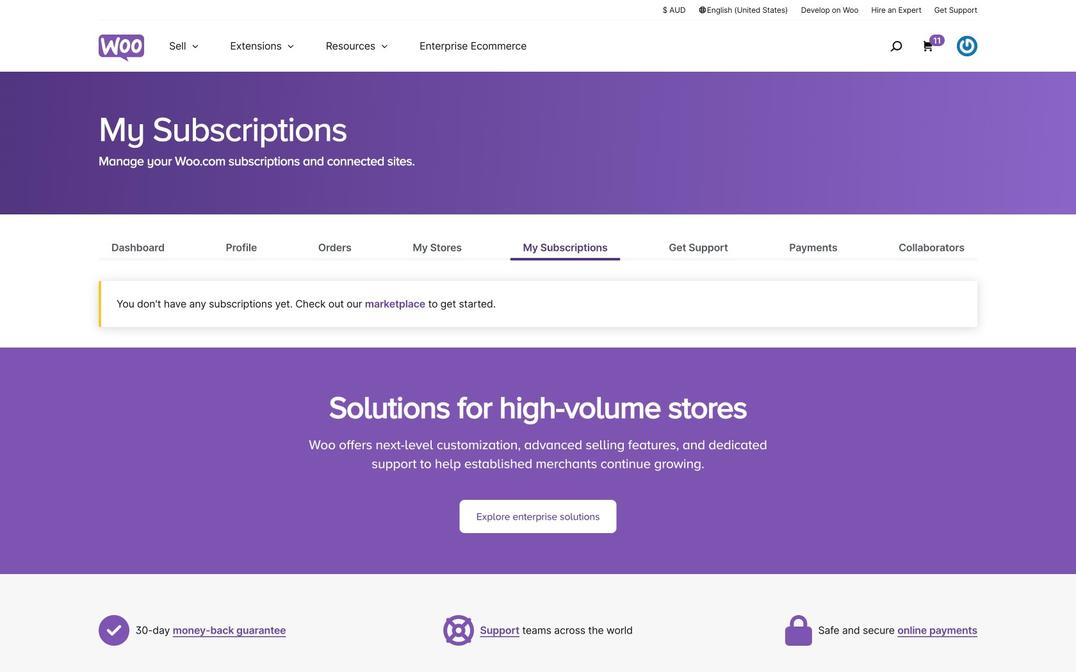 Task type: locate. For each thing, give the bounding box(es) containing it.
service navigation menu element
[[863, 25, 978, 67]]

open account menu image
[[957, 36, 978, 56]]



Task type: describe. For each thing, give the bounding box(es) containing it.
search image
[[886, 36, 907, 56]]



